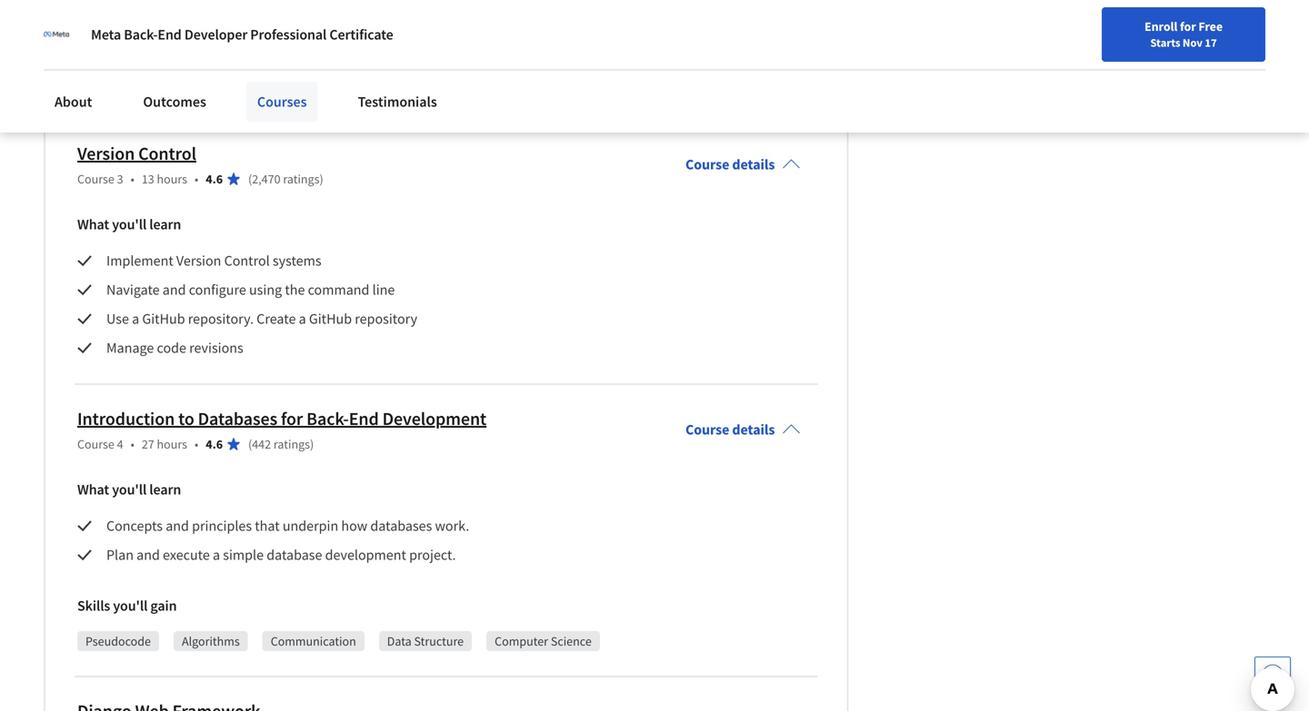 Task type: describe. For each thing, give the bounding box(es) containing it.
developer
[[184, 25, 247, 44]]

principles
[[192, 517, 252, 535]]

line
[[372, 281, 395, 299]]

0 vertical spatial control
[[138, 142, 196, 165]]

free
[[1199, 18, 1223, 35]]

command
[[308, 281, 369, 299]]

17
[[1205, 35, 1217, 50]]

) for to
[[310, 436, 314, 453]]

concepts
[[106, 517, 163, 535]]

3
[[117, 171, 123, 187]]

development
[[382, 408, 487, 430]]

what you'll learn for concepts
[[77, 481, 181, 499]]

0 vertical spatial end
[[158, 25, 182, 44]]

1 github from the left
[[142, 310, 185, 328]]

underpin
[[283, 517, 338, 535]]

introduction to databases for back-end development link
[[77, 408, 487, 430]]

version control link
[[77, 142, 196, 165]]

hours for control
[[157, 171, 187, 187]]

plan
[[106, 546, 134, 564]]

hours for to
[[157, 436, 187, 453]]

( 2,470 ratings )
[[248, 171, 323, 187]]

meta image
[[44, 22, 69, 47]]

enroll
[[1145, 18, 1178, 35]]

how
[[341, 517, 367, 535]]

for inside 'enroll for free starts nov 17'
[[1180, 18, 1196, 35]]

2 horizontal spatial a
[[299, 310, 306, 328]]

communication
[[271, 634, 356, 650]]

data
[[387, 634, 412, 650]]

and for and
[[136, 546, 160, 564]]

) for control
[[320, 171, 323, 187]]

databases
[[370, 517, 432, 535]]

repository
[[355, 310, 417, 328]]

what for concepts and principles that underpin how databases work.
[[77, 481, 109, 499]]

courses
[[257, 93, 307, 111]]

implement
[[106, 252, 173, 270]]

0 horizontal spatial a
[[132, 310, 139, 328]]

science
[[551, 634, 592, 650]]

4
[[117, 436, 123, 453]]

0 horizontal spatial version
[[77, 142, 135, 165]]

data structure
[[387, 634, 464, 650]]

( for to
[[248, 436, 252, 453]]

execute
[[163, 546, 210, 564]]

• right the '13' in the top of the page
[[195, 171, 198, 187]]

1 horizontal spatial control
[[224, 252, 270, 270]]

database
[[267, 546, 322, 564]]

1 vertical spatial back-
[[307, 408, 349, 430]]

2,470
[[252, 171, 280, 187]]

computer science
[[495, 634, 592, 650]]

0 horizontal spatial back-
[[124, 25, 158, 44]]

introduction
[[77, 408, 175, 430]]

you'll up concepts
[[112, 481, 147, 499]]

introduction to databases for back-end development
[[77, 408, 487, 430]]

course details button for version control
[[671, 130, 815, 199]]

learn for concepts
[[149, 481, 181, 499]]

2 github from the left
[[309, 310, 352, 328]]

navigate and configure using the command line
[[106, 281, 398, 299]]

gain for bash (unix shell)
[[150, 39, 177, 57]]

manage
[[106, 339, 154, 357]]

about
[[55, 93, 92, 111]]

• right 3
[[131, 171, 134, 187]]

1 horizontal spatial a
[[213, 546, 220, 564]]

starts
[[1150, 35, 1180, 50]]

repository.
[[188, 310, 254, 328]]

computer
[[495, 634, 548, 650]]

course 3 • 13 hours •
[[77, 171, 198, 187]]

13
[[142, 171, 154, 187]]

you'll up pseudocode
[[113, 597, 148, 615]]

algorithms
[[182, 634, 240, 650]]

simple
[[223, 546, 264, 564]]



Task type: vqa. For each thing, say whether or not it's contained in the screenshot.
gain corresponding to Algorithms
yes



Task type: locate. For each thing, give the bounding box(es) containing it.
nov
[[1183, 35, 1203, 50]]

0 vertical spatial skills
[[77, 39, 110, 57]]

1 vertical spatial gain
[[150, 597, 177, 615]]

0 vertical spatial learn
[[149, 215, 181, 234]]

1 horizontal spatial for
[[1180, 18, 1196, 35]]

for up nov
[[1180, 18, 1196, 35]]

1 vertical spatial end
[[349, 408, 379, 430]]

2 4.6 from the top
[[206, 436, 223, 453]]

1 vertical spatial ratings
[[274, 436, 310, 453]]

you'll up implement
[[112, 215, 147, 234]]

0 vertical spatial back-
[[124, 25, 158, 44]]

and up execute
[[166, 517, 189, 535]]

ratings for to
[[274, 436, 310, 453]]

professional
[[250, 25, 327, 44]]

2 vertical spatial and
[[136, 546, 160, 564]]

version up configure
[[176, 252, 221, 270]]

1 vertical spatial )
[[310, 436, 314, 453]]

to
[[178, 408, 194, 430]]

and right 'navigate'
[[163, 281, 186, 299]]

1 learn from the top
[[149, 215, 181, 234]]

4.6 for control
[[206, 171, 223, 187]]

what you'll learn up implement
[[77, 215, 181, 234]]

github up "code"
[[142, 310, 185, 328]]

course 4 • 27 hours •
[[77, 436, 198, 453]]

1 vertical spatial and
[[166, 517, 189, 535]]

development
[[325, 546, 406, 564]]

1 horizontal spatial github
[[309, 310, 352, 328]]

1 vertical spatial skills you'll gain
[[77, 597, 177, 615]]

( 442 ratings )
[[248, 436, 314, 453]]

bash (unix shell)
[[274, 75, 363, 92]]

0 vertical spatial gain
[[150, 39, 177, 57]]

0 vertical spatial )
[[320, 171, 323, 187]]

learn up concepts
[[149, 481, 181, 499]]

0 horizontal spatial control
[[138, 142, 196, 165]]

1 what from the top
[[77, 215, 109, 234]]

testimonials link
[[347, 82, 448, 122]]

0 vertical spatial and
[[163, 281, 186, 299]]

what for implement version control systems
[[77, 215, 109, 234]]

1 horizontal spatial end
[[349, 408, 379, 430]]

2 learn from the top
[[149, 481, 181, 499]]

navigate
[[106, 281, 160, 299]]

for
[[1180, 18, 1196, 35], [281, 408, 303, 430]]

meta back-end developer professional certificate
[[91, 25, 393, 44]]

skills for algorithms
[[77, 597, 110, 615]]

1 vertical spatial course details button
[[671, 395, 815, 464]]

1 hours from the top
[[157, 171, 187, 187]]

( down "courses" link
[[248, 171, 252, 187]]

1 details from the top
[[732, 155, 775, 174]]

• down 'databases'
[[195, 436, 198, 453]]

learn for implement
[[149, 215, 181, 234]]

use
[[106, 310, 129, 328]]

1 vertical spatial what you'll learn
[[77, 481, 181, 499]]

and for version
[[163, 281, 186, 299]]

what up implement
[[77, 215, 109, 234]]

2 skills you'll gain from the top
[[77, 597, 177, 615]]

hours right the 27
[[157, 436, 187, 453]]

end left development
[[349, 408, 379, 430]]

2 ( from the top
[[248, 436, 252, 453]]

skills for bash (unix shell)
[[77, 39, 110, 57]]

0 vertical spatial details
[[732, 155, 775, 174]]

skills
[[77, 39, 110, 57], [77, 597, 110, 615]]

4.6 left 2,470
[[206, 171, 223, 187]]

1 course details button from the top
[[671, 130, 815, 199]]

4.6 for to
[[206, 436, 223, 453]]

None search field
[[259, 11, 559, 48]]

github down command
[[309, 310, 352, 328]]

0 vertical spatial course details button
[[671, 130, 815, 199]]

0 horizontal spatial )
[[310, 436, 314, 453]]

details for introduction to databases for back-end development
[[732, 421, 775, 439]]

2 course details from the top
[[685, 421, 775, 439]]

certificate
[[329, 25, 393, 44]]

2 gain from the top
[[150, 597, 177, 615]]

version up 3
[[77, 142, 135, 165]]

0 vertical spatial hours
[[157, 171, 187, 187]]

1 vertical spatial 4.6
[[206, 436, 223, 453]]

• right 4
[[131, 436, 134, 453]]

what you'll learn up concepts
[[77, 481, 181, 499]]

442
[[252, 436, 271, 453]]

1 vertical spatial hours
[[157, 436, 187, 453]]

project.
[[409, 546, 456, 564]]

0 vertical spatial ratings
[[283, 171, 320, 187]]

•
[[131, 171, 134, 187], [195, 171, 198, 187], [131, 436, 134, 453], [195, 436, 198, 453]]

0 horizontal spatial end
[[158, 25, 182, 44]]

a left simple
[[213, 546, 220, 564]]

skills you'll gain up 'outcomes' link
[[77, 39, 177, 57]]

testimonials
[[358, 93, 437, 111]]

revisions
[[189, 339, 243, 357]]

github
[[142, 310, 185, 328], [309, 310, 352, 328]]

1 vertical spatial (
[[248, 436, 252, 453]]

learn up implement
[[149, 215, 181, 234]]

skills you'll gain for bash (unix shell)
[[77, 39, 177, 57]]

learn
[[149, 215, 181, 234], [149, 481, 181, 499]]

version control
[[77, 142, 196, 165]]

control up navigate and configure using the command line
[[224, 252, 270, 270]]

course details
[[685, 155, 775, 174], [685, 421, 775, 439]]

1 ( from the top
[[248, 171, 252, 187]]

skills you'll gain
[[77, 39, 177, 57], [77, 597, 177, 615]]

the
[[285, 281, 305, 299]]

0 vertical spatial version
[[77, 142, 135, 165]]

27
[[142, 436, 154, 453]]

what you'll learn
[[77, 215, 181, 234], [77, 481, 181, 499]]

0 horizontal spatial github
[[142, 310, 185, 328]]

coursera image
[[22, 15, 137, 44]]

1 vertical spatial control
[[224, 252, 270, 270]]

ratings
[[283, 171, 320, 187], [274, 436, 310, 453]]

manage code revisions
[[106, 339, 243, 357]]

1 course details from the top
[[685, 155, 775, 174]]

bash
[[274, 75, 300, 92]]

0 vertical spatial what
[[77, 215, 109, 234]]

1 skills from the top
[[77, 39, 110, 57]]

( down 'databases'
[[248, 436, 252, 453]]

what up concepts
[[77, 481, 109, 499]]

skills you'll gain for algorithms
[[77, 597, 177, 615]]

1 horizontal spatial version
[[176, 252, 221, 270]]

back- right meta on the top left
[[124, 25, 158, 44]]

4.6 down 'databases'
[[206, 436, 223, 453]]

what
[[77, 215, 109, 234], [77, 481, 109, 499]]

1 horizontal spatial back-
[[307, 408, 349, 430]]

enroll for free starts nov 17
[[1145, 18, 1223, 50]]

databases
[[198, 408, 277, 430]]

structure
[[414, 634, 464, 650]]

2 what you'll learn from the top
[[77, 481, 181, 499]]

)
[[320, 171, 323, 187], [310, 436, 314, 453]]

0 vertical spatial for
[[1180, 18, 1196, 35]]

1 vertical spatial course details
[[685, 421, 775, 439]]

1 vertical spatial learn
[[149, 481, 181, 499]]

control
[[138, 142, 196, 165], [224, 252, 270, 270]]

about link
[[44, 82, 103, 122]]

2 skills from the top
[[77, 597, 110, 615]]

1 vertical spatial what
[[77, 481, 109, 499]]

course details for introduction to databases for back-end development
[[685, 421, 775, 439]]

menu item
[[980, 18, 1097, 77]]

course details button
[[671, 130, 815, 199], [671, 395, 815, 464]]

1 what you'll learn from the top
[[77, 215, 181, 234]]

2 details from the top
[[732, 421, 775, 439]]

2 what from the top
[[77, 481, 109, 499]]

skills you'll gain up pseudocode
[[77, 597, 177, 615]]

1 horizontal spatial )
[[320, 171, 323, 187]]

0 horizontal spatial for
[[281, 408, 303, 430]]

end left developer
[[158, 25, 182, 44]]

0 vertical spatial 4.6
[[206, 171, 223, 187]]

a
[[132, 310, 139, 328], [299, 310, 306, 328], [213, 546, 220, 564]]

ratings for control
[[283, 171, 320, 187]]

(unix
[[303, 75, 330, 92]]

skills right meta image
[[77, 39, 110, 57]]

back- up ( 442 ratings )
[[307, 408, 349, 430]]

course details button for introduction to databases for back-end development
[[671, 395, 815, 464]]

systems
[[273, 252, 321, 270]]

outcomes
[[143, 93, 206, 111]]

details
[[732, 155, 775, 174], [732, 421, 775, 439]]

configure
[[189, 281, 246, 299]]

( for control
[[248, 171, 252, 187]]

outcomes link
[[132, 82, 217, 122]]

what you'll learn for implement
[[77, 215, 181, 234]]

that
[[255, 517, 280, 535]]

gain left developer
[[150, 39, 177, 57]]

0 vertical spatial what you'll learn
[[77, 215, 181, 234]]

use a github repository. create a github repository
[[106, 310, 417, 328]]

a right create
[[299, 310, 306, 328]]

create
[[257, 310, 296, 328]]

implement version control systems
[[106, 252, 324, 270]]

code
[[157, 339, 186, 357]]

you'll up 'outcomes' link
[[113, 39, 148, 57]]

courses link
[[246, 82, 318, 122]]

) down 'introduction to databases for back-end development' link
[[310, 436, 314, 453]]

work.
[[435, 517, 469, 535]]

pseudocode
[[85, 634, 151, 650]]

1 gain from the top
[[150, 39, 177, 57]]

control up the '13' in the top of the page
[[138, 142, 196, 165]]

gain down execute
[[150, 597, 177, 615]]

a right use
[[132, 310, 139, 328]]

2 hours from the top
[[157, 436, 187, 453]]

2 course details button from the top
[[671, 395, 815, 464]]

gain
[[150, 39, 177, 57], [150, 597, 177, 615]]

0 vertical spatial course details
[[685, 155, 775, 174]]

help center image
[[1262, 665, 1284, 686]]

ratings right 2,470
[[283, 171, 320, 187]]

for up ( 442 ratings )
[[281, 408, 303, 430]]

gain for algorithms
[[150, 597, 177, 615]]

shell)
[[333, 75, 363, 92]]

1 skills you'll gain from the top
[[77, 39, 177, 57]]

version
[[77, 142, 135, 165], [176, 252, 221, 270]]

skills up pseudocode
[[77, 597, 110, 615]]

course details for version control
[[685, 155, 775, 174]]

1 vertical spatial skills
[[77, 597, 110, 615]]

using
[[249, 281, 282, 299]]

1 vertical spatial details
[[732, 421, 775, 439]]

end
[[158, 25, 182, 44], [349, 408, 379, 430]]

concepts and principles that underpin how databases work.
[[106, 517, 469, 535]]

and right "plan"
[[136, 546, 160, 564]]

1 vertical spatial for
[[281, 408, 303, 430]]

) right 2,470
[[320, 171, 323, 187]]

hours right the '13' in the top of the page
[[157, 171, 187, 187]]

4.6
[[206, 171, 223, 187], [206, 436, 223, 453]]

plan and execute a simple database development project.
[[106, 546, 456, 564]]

(
[[248, 171, 252, 187], [248, 436, 252, 453]]

course
[[685, 155, 729, 174], [77, 171, 114, 187], [685, 421, 729, 439], [77, 436, 114, 453]]

ratings down 'introduction to databases for back-end development' link
[[274, 436, 310, 453]]

0 vertical spatial skills you'll gain
[[77, 39, 177, 57]]

meta
[[91, 25, 121, 44]]

details for version control
[[732, 155, 775, 174]]

0 vertical spatial (
[[248, 171, 252, 187]]

back-
[[124, 25, 158, 44], [307, 408, 349, 430]]

1 4.6 from the top
[[206, 171, 223, 187]]

1 vertical spatial version
[[176, 252, 221, 270]]



